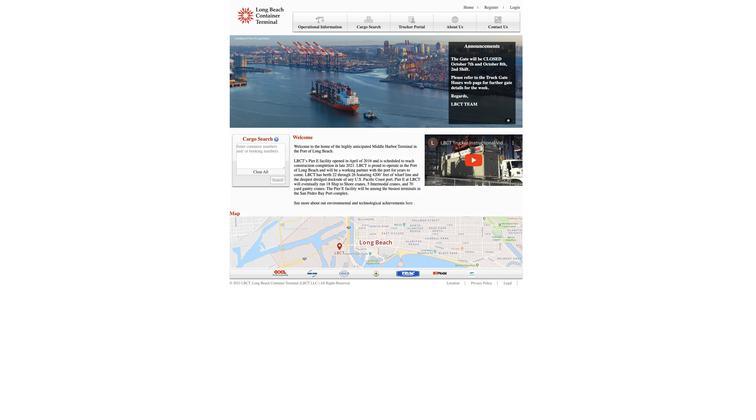 Task type: describe. For each thing, give the bounding box(es) containing it.
port inside the welcome to the home of the highly anticipated middle harbor terminal in the port of long beach.
[[300, 149, 307, 154]]

terminal inside the welcome to the home of the highly anticipated middle harbor terminal in the port of long beach.
[[398, 144, 413, 149]]

portal
[[414, 25, 425, 29]]

0 vertical spatial pier
[[309, 159, 315, 164]]

working
[[342, 168, 355, 173]]

1 horizontal spatial e
[[342, 187, 344, 191]]

2016
[[364, 159, 372, 164]]

0 horizontal spatial is
[[368, 164, 371, 168]]

san
[[300, 191, 306, 196]]

in left late
[[335, 164, 338, 168]]

welcome for welcome to the home of the highly anticipated middle harbor terminal in the port of long beach.
[[294, 144, 309, 149]]

with
[[369, 168, 377, 173]]

and up the dredged
[[320, 168, 325, 173]]

map
[[230, 211, 240, 217]]

achievements
[[382, 201, 405, 206]]

1 horizontal spatial facility
[[345, 187, 357, 191]]

come.
[[294, 173, 304, 177]]

april
[[350, 159, 358, 164]]

web
[[464, 80, 472, 85]]

clear all button
[[236, 169, 285, 175]]

team
[[464, 102, 477, 107]]

of right the home
[[331, 144, 334, 149]]

to inside please refer to the truck gate hours web page for further gate details for the week.
[[474, 75, 478, 80]]

contact us
[[488, 25, 508, 29]]

trucker portal link
[[390, 13, 433, 32]]

1 vertical spatial cargo
[[243, 136, 257, 142]]

the inside the gate will be closed october 7th and october 8th, 2nd shift.
[[451, 56, 459, 62]]

shift.
[[459, 67, 470, 72]]

a
[[339, 168, 341, 173]]

search inside menu bar
[[369, 25, 381, 29]]

highly
[[342, 144, 352, 149]]

page
[[473, 80, 482, 85]]

gate inside please refer to the truck gate hours web page for further gate details for the week.
[[499, 75, 508, 80]]

more
[[301, 201, 309, 206]]

through
[[338, 173, 350, 177]]

see
[[294, 201, 300, 206]]

scheduled
[[384, 159, 400, 164]]

harbor
[[385, 144, 397, 149]]

any
[[348, 177, 354, 182]]

operational information link
[[293, 13, 347, 32]]

operational
[[298, 25, 319, 29]]

dockside
[[328, 177, 342, 182]]

7th and
[[468, 62, 482, 67]]

operational information
[[298, 25, 342, 29]]

2 cranes, from the left
[[390, 182, 401, 187]]

hours
[[451, 80, 463, 85]]

please refer to the truck gate hours web page for further gate details for the week.
[[451, 75, 512, 90]]

2 vertical spatial be
[[365, 187, 369, 191]]

lbct's
[[294, 159, 308, 164]]

environmental
[[327, 201, 351, 206]]

2 | from the left
[[503, 5, 504, 10]]

to right 'years'
[[407, 168, 410, 173]]

port
[[384, 168, 390, 173]]

lbct right at
[[410, 177, 420, 182]]

2 horizontal spatial pier
[[395, 177, 401, 182]]

2 horizontal spatial port
[[410, 164, 417, 168]]

2021.
[[346, 164, 355, 168]]

to left reach
[[401, 159, 404, 164]]

about us link
[[433, 13, 477, 32]]

intermodal
[[370, 182, 389, 187]]

in right operate at right
[[400, 164, 403, 168]]

in right 70 on the top of the page
[[417, 187, 421, 191]]

closed
[[483, 56, 502, 62]]

policy
[[483, 282, 492, 286]]

at
[[406, 177, 409, 182]]

reach
[[405, 159, 414, 164]]

welcome to the home of the highly anticipated middle harbor terminal in the port of long beach.
[[294, 144, 417, 154]]

rights
[[326, 282, 335, 286]]

2 vertical spatial pier
[[334, 187, 341, 191]]

.
[[414, 201, 415, 206]]

construction
[[294, 164, 314, 168]]

beach.
[[322, 149, 333, 154]]

Enter container numbers and/ or booking numbers. text field
[[236, 143, 285, 169]]

gate
[[504, 80, 512, 85]]

details
[[451, 85, 463, 90]]

middle
[[372, 144, 384, 149]]

to inside the welcome to the home of the highly anticipated middle harbor terminal in the port of long beach.
[[310, 144, 314, 149]]

long inside lbct's pier e facility opened in april of 2016 and is scheduled to reach construction completion in late 2021.  lbct is proud to operate in the port of long beach and will be a working partner with the port for years to come.  lbct has berth 22 through 26 featuring 4200' feet of wharf line and the deepest dredged dockside of any u.s. pacific coast port. pier e at lbct will eventually run 18 ship to shore cranes, 5 intermodal cranes, and 70 yard gantry cranes. the pier e facility will be among the busiest terminals in the san pedro bay port complex.
[[298, 168, 307, 173]]

cargo search inside menu bar
[[357, 25, 381, 29]]

2023
[[233, 282, 240, 286]]

1 vertical spatial all
[[320, 282, 325, 286]]

feet
[[383, 173, 389, 177]]

1 | from the left
[[478, 5, 478, 10]]

clear all
[[253, 170, 268, 174]]

privacy
[[471, 282, 482, 286]]

18
[[326, 182, 330, 187]]

opened
[[332, 159, 344, 164]]

the inside lbct's pier e facility opened in april of 2016 and is scheduled to reach construction completion in late 2021.  lbct is proud to operate in the port of long beach and will be a working partner with the port for years to come.  lbct has berth 22 through 26 featuring 4200' feet of wharf line and the deepest dredged dockside of any u.s. pacific coast port. pier e at lbct will eventually run 18 ship to shore cranes, 5 intermodal cranes, and 70 yard gantry cranes. the pier e facility will be among the busiest terminals in the san pedro bay port complex.
[[326, 187, 333, 191]]

run
[[320, 182, 325, 187]]

of up construction
[[308, 149, 311, 154]]

and left technological
[[352, 201, 358, 206]]

70
[[409, 182, 413, 187]]

© 2023 lbct, long beach container terminal (lbct llc.) all rights reserved.
[[230, 282, 350, 286]]

and right 2016
[[373, 159, 379, 164]]

26
[[352, 173, 356, 177]]

the up yard
[[294, 177, 299, 182]]

here
[[406, 201, 413, 206]]

contact
[[488, 25, 502, 29]]

bay
[[318, 191, 325, 196]]

cranes.
[[314, 187, 325, 191]]

menu bar containing operational information
[[293, 12, 520, 32]]

lbct,
[[241, 282, 251, 286]]

clear
[[253, 170, 262, 174]]

line
[[405, 173, 411, 177]]

us for about us
[[459, 25, 463, 29]]

long inside the welcome to the home of the highly anticipated middle harbor terminal in the port of long beach.
[[312, 149, 321, 154]]

reserved.
[[336, 282, 350, 286]]

and left 70 on the top of the page
[[402, 182, 408, 187]]

2 horizontal spatial for
[[483, 80, 488, 85]]

location link
[[447, 282, 460, 286]]

gantry
[[302, 187, 313, 191]]

partner
[[356, 168, 368, 173]]

the up line
[[404, 164, 409, 168]]

(lbct
[[299, 282, 310, 286]]



Task type: vqa. For each thing, say whether or not it's contained in the screenshot.
week.
yes



Task type: locate. For each thing, give the bounding box(es) containing it.
1 horizontal spatial october
[[483, 62, 499, 67]]

cranes,
[[355, 182, 366, 187], [390, 182, 401, 187]]

facility down any
[[345, 187, 357, 191]]

october left the 8th,
[[483, 62, 499, 67]]

all right llc.)
[[320, 282, 325, 286]]

please
[[451, 75, 463, 80]]

to
[[474, 75, 478, 80], [310, 144, 314, 149], [401, 159, 404, 164], [382, 164, 386, 168], [407, 168, 410, 173], [340, 182, 343, 187]]

gate right truck
[[499, 75, 508, 80]]

in up reach
[[414, 144, 417, 149]]

the right run
[[326, 187, 333, 191]]

the up lbct's
[[294, 149, 299, 154]]

1 horizontal spatial cargo search
[[357, 25, 381, 29]]

llc.)
[[311, 282, 320, 286]]

0 horizontal spatial the
[[326, 187, 333, 191]]

terminals
[[401, 187, 416, 191]]

cranes, left "5"
[[355, 182, 366, 187]]

1 horizontal spatial cranes,
[[390, 182, 401, 187]]

1 vertical spatial the
[[326, 187, 333, 191]]

e left at
[[402, 177, 405, 182]]

welcome for welcome
[[293, 135, 313, 141]]

gate up shift.
[[460, 56, 469, 62]]

featuring
[[357, 173, 372, 177]]

1 vertical spatial long
[[298, 168, 307, 173]]

years
[[397, 168, 406, 173]]

late
[[339, 164, 345, 168]]

all right clear
[[263, 170, 268, 174]]

be left the a
[[334, 168, 338, 173]]

2 october from the left
[[483, 62, 499, 67]]

welcome
[[293, 135, 313, 141], [294, 144, 309, 149]]

legal
[[504, 282, 512, 286]]

for
[[483, 80, 488, 85], [465, 85, 470, 90], [391, 168, 396, 173]]

1 vertical spatial search
[[258, 136, 273, 142]]

2 vertical spatial long
[[252, 282, 260, 286]]

0 vertical spatial welcome
[[293, 135, 313, 141]]

0 horizontal spatial |
[[478, 5, 478, 10]]

wharf
[[395, 173, 404, 177]]

1 horizontal spatial is
[[380, 159, 383, 164]]

0 horizontal spatial cargo search
[[243, 136, 273, 142]]

cargo
[[357, 25, 368, 29], [243, 136, 257, 142]]

cranes, down wharf
[[390, 182, 401, 187]]

legal link
[[504, 282, 512, 286]]

us for contact us
[[503, 25, 508, 29]]

0 vertical spatial terminal
[[398, 144, 413, 149]]

1 horizontal spatial pier
[[334, 187, 341, 191]]

port up line
[[410, 164, 417, 168]]

to left the home
[[310, 144, 314, 149]]

busiest
[[388, 187, 400, 191]]

2 vertical spatial e
[[342, 187, 344, 191]]

0 horizontal spatial cranes,
[[355, 182, 366, 187]]

in right late
[[345, 159, 349, 164]]

the gate will be closed october 7th and october 8th, 2nd shift.
[[451, 56, 507, 72]]

5
[[367, 182, 369, 187]]

1 vertical spatial welcome
[[294, 144, 309, 149]]

dredged
[[313, 177, 327, 182]]

ship
[[331, 182, 339, 187]]

the left week.
[[471, 85, 477, 90]]

| left "login"
[[503, 5, 504, 10]]

1 horizontal spatial port
[[326, 191, 332, 196]]

1 horizontal spatial all
[[320, 282, 325, 286]]

0 horizontal spatial facility
[[320, 159, 331, 164]]

in
[[414, 144, 417, 149], [345, 159, 349, 164], [335, 164, 338, 168], [400, 164, 403, 168], [417, 187, 421, 191]]

technological
[[359, 201, 381, 206]]

0 horizontal spatial long
[[252, 282, 260, 286]]

1 vertical spatial port
[[410, 164, 417, 168]]

lbct down regards,​
[[451, 102, 463, 107]]

terminal
[[398, 144, 413, 149], [286, 282, 299, 286]]

will
[[470, 56, 477, 62], [327, 168, 333, 173], [294, 182, 300, 187], [358, 187, 364, 191]]

0 vertical spatial search
[[369, 25, 381, 29]]

0 vertical spatial facility
[[320, 159, 331, 164]]

welcome inside the welcome to the home of the highly anticipated middle harbor terminal in the port of long beach.
[[294, 144, 309, 149]]

0 horizontal spatial pier
[[309, 159, 315, 164]]

long right lbct,
[[252, 282, 260, 286]]

the left truck
[[479, 75, 485, 80]]

be left the among
[[365, 187, 369, 191]]

register link
[[485, 5, 498, 10]]

will left the a
[[327, 168, 333, 173]]

terminal right the 'harbor'
[[398, 144, 413, 149]]

None submit
[[270, 177, 285, 184]]

in inside the welcome to the home of the highly anticipated middle harbor terminal in the port of long beach.
[[414, 144, 417, 149]]

will inside the gate will be closed october 7th and october 8th, 2nd shift.
[[470, 56, 477, 62]]

complex.
[[333, 191, 349, 196]]

e left shore
[[342, 187, 344, 191]]

1 horizontal spatial cargo
[[357, 25, 368, 29]]

eventually
[[301, 182, 319, 187]]

|
[[478, 5, 478, 10], [503, 5, 504, 10]]

the right the among
[[382, 187, 387, 191]]

for right details
[[465, 85, 470, 90]]

0 vertical spatial cargo search
[[357, 25, 381, 29]]

beach up the dredged
[[308, 168, 318, 173]]

0 horizontal spatial for
[[391, 168, 396, 173]]

0 horizontal spatial search
[[258, 136, 273, 142]]

login
[[510, 5, 520, 10]]

truck
[[486, 75, 498, 80]]

will down announcements
[[470, 56, 477, 62]]

1 vertical spatial beach
[[261, 282, 270, 286]]

1 vertical spatial e
[[402, 177, 405, 182]]

1 vertical spatial pier
[[395, 177, 401, 182]]

©
[[230, 282, 232, 286]]

1 horizontal spatial us
[[503, 25, 508, 29]]

to right ship
[[340, 182, 343, 187]]

the left the home
[[315, 144, 320, 149]]

1 october from the left
[[451, 62, 467, 67]]

to right proud
[[382, 164, 386, 168]]

yard
[[294, 187, 301, 191]]

2 us from the left
[[503, 25, 508, 29]]

be
[[478, 56, 482, 62], [334, 168, 338, 173], [365, 187, 369, 191]]

for inside lbct's pier e facility opened in april of 2016 and is scheduled to reach construction completion in late 2021.  lbct is proud to operate in the port of long beach and will be a working partner with the port for years to come.  lbct has berth 22 through 26 featuring 4200' feet of wharf line and the deepest dredged dockside of any u.s. pacific coast port. pier e at lbct will eventually run 18 ship to shore cranes, 5 intermodal cranes, and 70 yard gantry cranes. the pier e facility will be among the busiest terminals in the san pedro bay port complex.
[[391, 168, 396, 173]]

0 vertical spatial gate
[[460, 56, 469, 62]]

beach left container
[[261, 282, 270, 286]]

0 vertical spatial be
[[478, 56, 482, 62]]

lbct's pier e facility opened in april of 2016 and is scheduled to reach construction completion in late 2021.  lbct is proud to operate in the port of long beach and will be a working partner with the port for years to come.  lbct has berth 22 through 26 featuring 4200' feet of wharf line and the deepest dredged dockside of any u.s. pacific coast port. pier e at lbct will eventually run 18 ship to shore cranes, 5 intermodal cranes, and 70 yard gantry cranes. the pier e facility will be among the busiest terminals in the san pedro bay port complex.
[[294, 159, 421, 196]]

0 vertical spatial all
[[263, 170, 268, 174]]

beach inside lbct's pier e facility opened in april of 2016 and is scheduled to reach construction completion in late 2021.  lbct is proud to operate in the port of long beach and will be a working partner with the port for years to come.  lbct has berth 22 through 26 featuring 4200' feet of wharf line and the deepest dredged dockside of any u.s. pacific coast port. pier e at lbct will eventually run 18 ship to shore cranes, 5 intermodal cranes, and 70 yard gantry cranes. the pier e facility will be among the busiest terminals in the san pedro bay port complex.
[[308, 168, 318, 173]]

proud
[[372, 164, 381, 168]]

e
[[316, 159, 319, 164], [402, 177, 405, 182], [342, 187, 344, 191]]

the left san
[[294, 191, 299, 196]]

0 horizontal spatial e
[[316, 159, 319, 164]]

home link
[[464, 5, 474, 10]]

about us
[[447, 25, 463, 29]]

regards,​
[[451, 93, 468, 99]]

about
[[447, 25, 458, 29]]

u.s.
[[355, 177, 362, 182]]

october up please
[[451, 62, 467, 67]]

our
[[321, 201, 326, 206]]

deepest
[[300, 177, 312, 182]]

see more about our environmental and technological achievements here .
[[294, 201, 415, 206]]

be left closed
[[478, 56, 482, 62]]

1 horizontal spatial be
[[365, 187, 369, 191]]

all inside button
[[263, 170, 268, 174]]

anticipated
[[353, 144, 371, 149]]

2 vertical spatial port
[[326, 191, 332, 196]]

refer
[[464, 75, 473, 80]]

1 horizontal spatial search
[[369, 25, 381, 29]]

facility down beach.
[[320, 159, 331, 164]]

1 vertical spatial gate
[[499, 75, 508, 80]]

1 horizontal spatial the
[[451, 56, 459, 62]]

of left 2016
[[359, 159, 363, 164]]

2nd
[[451, 67, 458, 72]]

4200'
[[373, 173, 382, 177]]

1 horizontal spatial beach
[[308, 168, 318, 173]]

us right contact
[[503, 25, 508, 29]]

gate inside the gate will be closed october 7th and october 8th, 2nd shift.
[[460, 56, 469, 62]]

0 vertical spatial port
[[300, 149, 307, 154]]

e up the has
[[316, 159, 319, 164]]

0 horizontal spatial port
[[300, 149, 307, 154]]

port
[[300, 149, 307, 154], [410, 164, 417, 168], [326, 191, 332, 196]]

port right bay
[[326, 191, 332, 196]]

the up the 2nd
[[451, 56, 459, 62]]

1 horizontal spatial terminal
[[398, 144, 413, 149]]

us right about
[[459, 25, 463, 29]]

register
[[485, 5, 498, 10]]

menu bar
[[293, 12, 520, 32]]

of right feet
[[390, 173, 394, 177]]

berth
[[323, 173, 331, 177]]

is
[[380, 159, 383, 164], [368, 164, 371, 168]]

1 horizontal spatial for
[[465, 85, 470, 90]]

for right page
[[483, 80, 488, 85]]

is left scheduled
[[380, 159, 383, 164]]

1 vertical spatial be
[[334, 168, 338, 173]]

1 horizontal spatial gate
[[499, 75, 508, 80]]

pacific
[[363, 177, 374, 182]]

of down lbct's
[[294, 168, 297, 173]]

pier down dockside
[[334, 187, 341, 191]]

0 vertical spatial e
[[316, 159, 319, 164]]

2 horizontal spatial be
[[478, 56, 482, 62]]

lbct left the has
[[305, 173, 315, 177]]

0 vertical spatial the
[[451, 56, 459, 62]]

port up lbct's
[[300, 149, 307, 154]]

long down lbct's
[[298, 168, 307, 173]]

operate
[[387, 164, 399, 168]]

week.
[[478, 85, 489, 90]]

1 horizontal spatial |
[[503, 5, 504, 10]]

announcements
[[464, 43, 500, 49]]

pier right lbct's
[[309, 159, 315, 164]]

will down come.
[[294, 182, 300, 187]]

1 vertical spatial terminal
[[286, 282, 299, 286]]

0 vertical spatial cargo
[[357, 25, 368, 29]]

contact us link
[[477, 13, 520, 32]]

of
[[331, 144, 334, 149], [308, 149, 311, 154], [359, 159, 363, 164], [294, 168, 297, 173], [390, 173, 394, 177], [343, 177, 347, 182]]

0 horizontal spatial us
[[459, 25, 463, 29]]

the left 'highly'
[[335, 144, 340, 149]]

1 cranes, from the left
[[355, 182, 366, 187]]

privacy policy link
[[471, 282, 492, 286]]

lbct up 'featuring'
[[356, 164, 367, 168]]

the left "port"
[[378, 168, 383, 173]]

0 horizontal spatial all
[[263, 170, 268, 174]]

0 vertical spatial long
[[312, 149, 321, 154]]

2 horizontal spatial e
[[402, 177, 405, 182]]

further
[[489, 80, 503, 85]]

0 horizontal spatial be
[[334, 168, 338, 173]]

to right refer
[[474, 75, 478, 80]]

| right home on the right top
[[478, 5, 478, 10]]

terminal left the (lbct
[[286, 282, 299, 286]]

0 horizontal spatial gate
[[460, 56, 469, 62]]

is left proud
[[368, 164, 371, 168]]

lbct team
[[451, 102, 477, 107]]

0 horizontal spatial october
[[451, 62, 467, 67]]

will left "5"
[[358, 187, 364, 191]]

be inside the gate will be closed october 7th and october 8th, 2nd shift.
[[478, 56, 482, 62]]

pier right port. on the right of the page
[[395, 177, 401, 182]]

coast
[[375, 177, 385, 182]]

0 horizontal spatial terminal
[[286, 282, 299, 286]]

0 vertical spatial beach
[[308, 168, 318, 173]]

1 vertical spatial cargo search
[[243, 136, 273, 142]]

0 horizontal spatial cargo
[[243, 136, 257, 142]]

port.
[[386, 177, 394, 182]]

of left any
[[343, 177, 347, 182]]

for right "port"
[[391, 168, 396, 173]]

search
[[369, 25, 381, 29], [258, 136, 273, 142]]

long left beach.
[[312, 149, 321, 154]]

0 horizontal spatial beach
[[261, 282, 270, 286]]

2 horizontal spatial long
[[312, 149, 321, 154]]

1 vertical spatial facility
[[345, 187, 357, 191]]

about
[[310, 201, 320, 206]]

lbct
[[451, 102, 463, 107], [356, 164, 367, 168], [305, 173, 315, 177], [410, 177, 420, 182]]

cargo search
[[357, 25, 381, 29], [243, 136, 273, 142]]

1 us from the left
[[459, 25, 463, 29]]

has
[[316, 173, 322, 177]]

1 horizontal spatial long
[[298, 168, 307, 173]]

long
[[312, 149, 321, 154], [298, 168, 307, 173], [252, 282, 260, 286]]

8th,
[[500, 62, 507, 67]]

here link
[[406, 201, 413, 206]]

and right line
[[412, 173, 418, 177]]

cargo inside menu bar
[[357, 25, 368, 29]]



